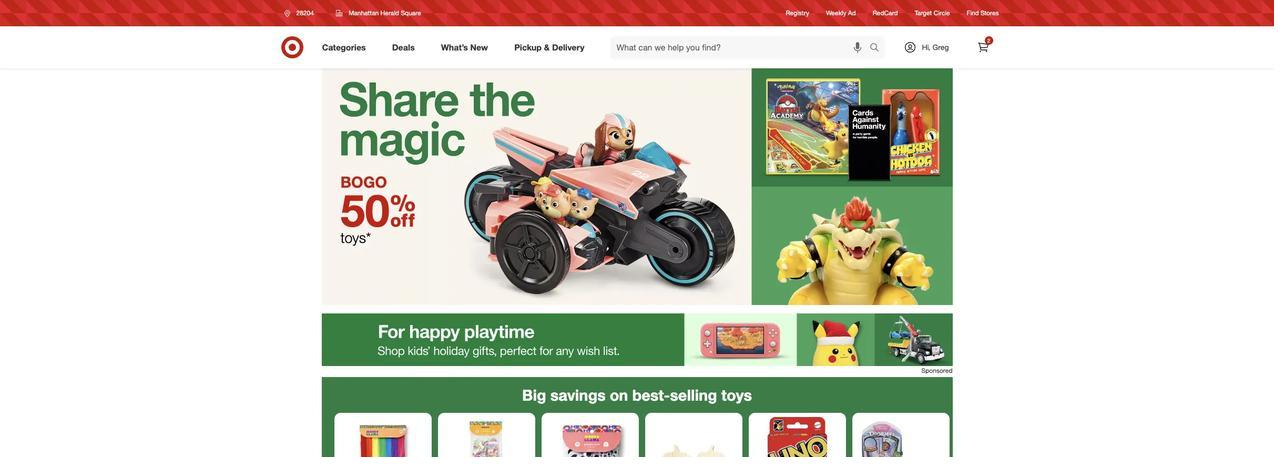 Task type: describe. For each thing, give the bounding box(es) containing it.
big savings on best-selling toys
[[522, 386, 752, 404]]

hi, greg
[[922, 43, 949, 52]]

search
[[865, 43, 890, 53]]

pickup & delivery link
[[505, 36, 598, 59]]

categories
[[322, 42, 366, 52]]

28204
[[296, 9, 314, 17]]

greg
[[933, 43, 949, 52]]

weekly
[[826, 9, 846, 17]]

new
[[470, 42, 488, 52]]

hi,
[[922, 43, 931, 52]]

pickup
[[514, 42, 542, 52]]

&
[[544, 42, 550, 52]]

redcard link
[[873, 9, 898, 18]]

2 link
[[972, 36, 995, 59]]

bogo
[[341, 172, 387, 191]]

2
[[988, 37, 990, 44]]

toys*
[[341, 229, 371, 246]]

deals link
[[383, 36, 428, 59]]

redcard
[[873, 9, 898, 17]]

best-
[[632, 386, 670, 404]]

28204 button
[[277, 4, 325, 23]]

stores
[[981, 9, 999, 17]]

registry link
[[786, 9, 809, 18]]

circle
[[934, 9, 950, 17]]

manhattan herald square button
[[329, 4, 428, 23]]

weekly ad link
[[826, 9, 856, 18]]

target
[[915, 9, 932, 17]]

target circle link
[[915, 9, 950, 18]]

categories link
[[313, 36, 379, 59]]

share the magic image
[[322, 68, 953, 305]]



Task type: locate. For each thing, give the bounding box(es) containing it.
pickup & delivery
[[514, 42, 585, 52]]

find stores
[[967, 9, 999, 17]]

selling
[[670, 386, 717, 404]]

weekly ad
[[826, 9, 856, 17]]

what's
[[441, 42, 468, 52]]

toys
[[721, 386, 752, 404]]

find stores link
[[967, 9, 999, 18]]

What can we help you find? suggestions appear below search field
[[610, 36, 872, 59]]

advertisement region
[[322, 313, 953, 366]]

delivery
[[552, 42, 585, 52]]

manhattan herald square
[[349, 9, 421, 17]]

registry
[[786, 9, 809, 17]]

on
[[610, 386, 628, 404]]

search button
[[865, 36, 890, 61]]

50
[[341, 183, 390, 237]]

carousel region
[[322, 377, 953, 457]]

square
[[401, 9, 421, 17]]

find
[[967, 9, 979, 17]]

deals
[[392, 42, 415, 52]]

what's new
[[441, 42, 488, 52]]

what's new link
[[432, 36, 501, 59]]

manhattan
[[349, 9, 379, 17]]

ad
[[848, 9, 856, 17]]

target circle
[[915, 9, 950, 17]]

savings
[[550, 386, 606, 404]]

50 
[[341, 183, 416, 237]]

sponsored
[[922, 367, 953, 374]]


[[390, 183, 416, 237]]

herald
[[381, 9, 399, 17]]

big
[[522, 386, 546, 404]]



Task type: vqa. For each thing, say whether or not it's contained in the screenshot.
SHOPPING
no



